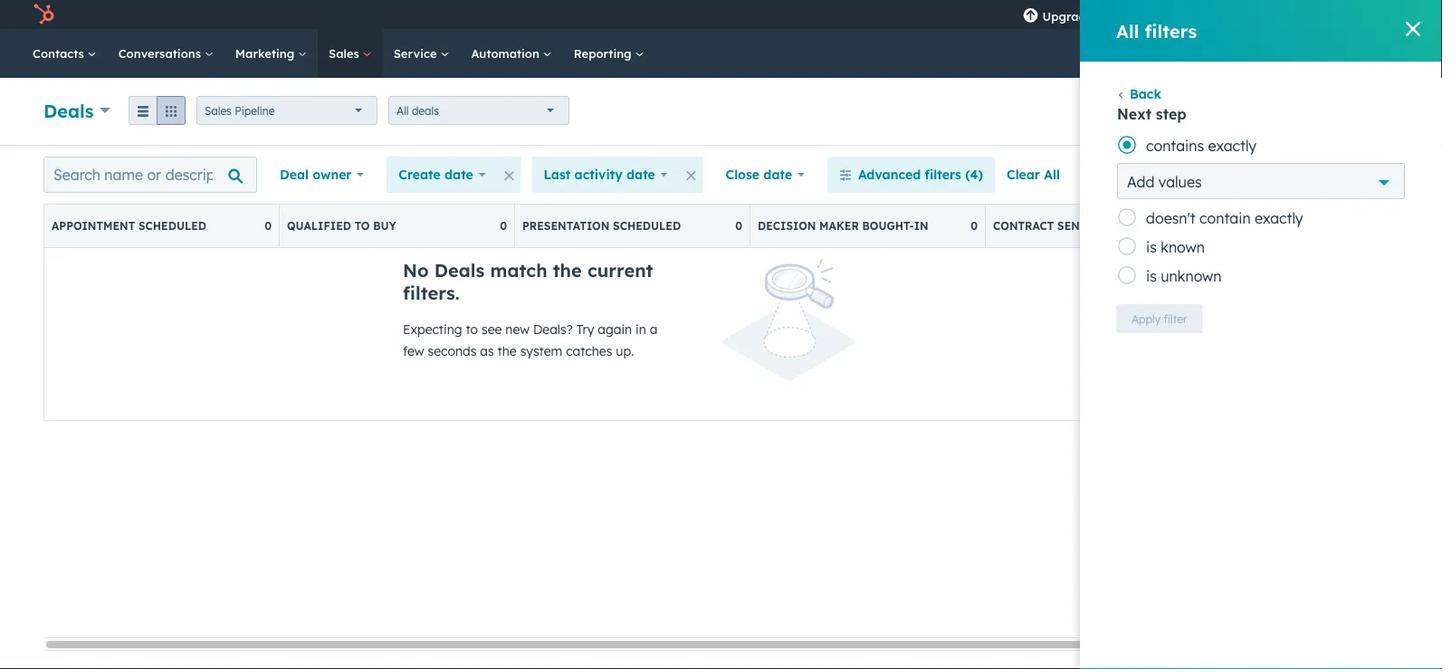 Task type: locate. For each thing, give the bounding box(es) containing it.
reporting link
[[563, 29, 655, 78]]

to inside "expecting to see new deals? try again in a few seconds as the system catches up."
[[466, 321, 478, 337]]

1 horizontal spatial scheduled
[[613, 219, 681, 233]]

0 horizontal spatial sales
[[205, 104, 232, 117]]

date right create
[[444, 167, 473, 182]]

to left "buy"
[[355, 219, 370, 233]]

marketing
[[235, 46, 298, 61]]

contacts
[[33, 46, 88, 61]]

doesn't contain exactly
[[1146, 209, 1303, 227]]

in
[[914, 219, 929, 233]]

1 horizontal spatial deals
[[434, 259, 485, 282]]

marketplaces image
[[1157, 8, 1173, 24]]

apply filter
[[1132, 312, 1187, 325]]

few
[[403, 343, 424, 359]]

search image
[[1404, 47, 1417, 60]]

the right as
[[498, 343, 517, 359]]

exactly up the actions
[[1208, 137, 1257, 155]]

scheduled up current
[[613, 219, 681, 233]]

Search name or description search field
[[43, 157, 257, 193]]

help button
[[1187, 0, 1218, 29]]

is known
[[1146, 238, 1205, 256]]

0 vertical spatial is
[[1146, 238, 1157, 256]]

1 horizontal spatial all
[[1044, 167, 1060, 182]]

search button
[[1395, 38, 1426, 69]]

deal owner button
[[268, 157, 376, 193]]

0 horizontal spatial all
[[397, 104, 409, 117]]

0 vertical spatial the
[[553, 259, 582, 282]]

deals?
[[533, 321, 573, 337]]

sales left pipeline
[[205, 104, 232, 117]]

0 horizontal spatial date
[[444, 167, 473, 182]]

deals inside popup button
[[43, 99, 94, 122]]

all inside popup button
[[397, 104, 409, 117]]

0 right doesn't
[[1206, 219, 1213, 233]]

1 horizontal spatial date
[[626, 167, 655, 182]]

close image
[[1406, 22, 1420, 36]]

current
[[587, 259, 653, 282]]

1 vertical spatial is
[[1146, 267, 1157, 285]]

the down presentation
[[553, 259, 582, 282]]

to for qualified
[[355, 219, 370, 233]]

1 0 from the left
[[265, 219, 272, 233]]

0 horizontal spatial to
[[355, 219, 370, 233]]

1 vertical spatial all
[[397, 104, 409, 117]]

0 left decision in the right top of the page
[[735, 219, 742, 233]]

scheduled down search name or description search box
[[138, 219, 206, 233]]

next step
[[1117, 105, 1187, 123]]

unknown
[[1161, 267, 1222, 285]]

0 left "qualified"
[[265, 219, 272, 233]]

2 horizontal spatial date
[[763, 167, 792, 182]]

2 0 from the left
[[500, 219, 507, 233]]

clear
[[1007, 167, 1040, 182]]

1 is from the top
[[1146, 238, 1157, 256]]

2 is from the top
[[1146, 267, 1157, 285]]

is left known
[[1146, 238, 1157, 256]]

5 0 from the left
[[1206, 219, 1213, 233]]

deals banner
[[43, 91, 1399, 127]]

2 date from the left
[[626, 167, 655, 182]]

0 horizontal spatial deals
[[43, 99, 94, 122]]

1 vertical spatial deals
[[434, 259, 485, 282]]

0 for qualified to buy
[[500, 219, 507, 233]]

0 vertical spatial to
[[355, 219, 370, 233]]

filter
[[1164, 312, 1187, 325]]

date
[[444, 167, 473, 182], [626, 167, 655, 182], [763, 167, 792, 182]]

0 horizontal spatial filters
[[925, 167, 961, 182]]

1 vertical spatial the
[[498, 343, 517, 359]]

clear all button
[[995, 157, 1072, 193]]

1 vertical spatial to
[[466, 321, 478, 337]]

save view button
[[1271, 157, 1399, 193]]

all for all filters
[[1116, 19, 1139, 42]]

it!
[[1381, 7, 1392, 22]]

closed won
[[1229, 219, 1305, 233]]

1 date from the left
[[444, 167, 473, 182]]

settings image
[[1225, 8, 1241, 24]]

all left marketplaces image
[[1116, 19, 1139, 42]]

back button
[[1116, 86, 1161, 102]]

is
[[1146, 238, 1157, 256], [1146, 267, 1157, 285]]

0 horizontal spatial the
[[498, 343, 517, 359]]

0 up match at top left
[[500, 219, 507, 233]]

actions button
[[1141, 97, 1220, 126]]

closed
[[1229, 219, 1273, 233]]

4 0 from the left
[[971, 219, 978, 233]]

won
[[1276, 219, 1305, 233]]

0 vertical spatial filters
[[1145, 19, 1197, 42]]

to
[[355, 219, 370, 233], [466, 321, 478, 337]]

date right activity
[[626, 167, 655, 182]]

decision
[[758, 219, 816, 233]]

notifications image
[[1255, 8, 1272, 24]]

3 0 from the left
[[735, 219, 742, 233]]

date for create date
[[444, 167, 473, 182]]

0 vertical spatial exactly
[[1208, 137, 1257, 155]]

0 vertical spatial all
[[1116, 19, 1139, 42]]

1 vertical spatial sales
[[205, 104, 232, 117]]

view
[[1347, 167, 1376, 182]]

deals
[[43, 99, 94, 122], [434, 259, 485, 282]]

exactly
[[1208, 137, 1257, 155], [1255, 209, 1303, 227]]

1 horizontal spatial filters
[[1145, 19, 1197, 42]]

conversations
[[118, 46, 204, 61]]

1 horizontal spatial sales
[[329, 46, 363, 61]]

2 scheduled from the left
[[613, 219, 681, 233]]

last activity date
[[544, 167, 655, 182]]

add
[[1127, 173, 1155, 191]]

menu
[[1010, 0, 1420, 29]]

sales left 'service'
[[329, 46, 363, 61]]

deal
[[280, 167, 309, 182]]

qualified
[[287, 219, 351, 233]]

filters inside button
[[925, 167, 961, 182]]

is down is known
[[1146, 267, 1157, 285]]

deals right "no"
[[434, 259, 485, 282]]

clear all
[[1007, 167, 1060, 182]]

try
[[576, 321, 594, 337]]

deals down contacts link
[[43, 99, 94, 122]]

decision maker bought-in
[[758, 219, 929, 233]]

menu item
[[1106, 0, 1110, 29]]

a
[[650, 321, 658, 337]]

0 vertical spatial deals
[[43, 99, 94, 122]]

help image
[[1195, 8, 1211, 24]]

filters.
[[403, 282, 460, 304]]

next
[[1117, 105, 1152, 123]]

group inside deals banner
[[129, 96, 186, 125]]

appointment scheduled
[[52, 219, 206, 233]]

contract sent
[[993, 219, 1087, 233]]

sales pipeline
[[205, 104, 275, 117]]

sales inside sales pipeline popup button
[[205, 104, 232, 117]]

to left see
[[466, 321, 478, 337]]

the inside the no deals match the current filters.
[[553, 259, 582, 282]]

group
[[129, 96, 186, 125]]

doesn't
[[1146, 209, 1196, 227]]

expecting
[[403, 321, 462, 337]]

1 scheduled from the left
[[138, 219, 206, 233]]

deals inside the no deals match the current filters.
[[434, 259, 485, 282]]

all
[[1116, 19, 1139, 42], [397, 104, 409, 117], [1044, 167, 1060, 182]]

deals
[[412, 104, 439, 117]]

0 horizontal spatial scheduled
[[138, 219, 206, 233]]

2 vertical spatial all
[[1044, 167, 1060, 182]]

see
[[482, 321, 502, 337]]

filters for all
[[1145, 19, 1197, 42]]

1 horizontal spatial the
[[553, 259, 582, 282]]

is for is unknown
[[1146, 267, 1157, 285]]

scheduled
[[138, 219, 206, 233], [613, 219, 681, 233]]

sales inside the sales link
[[329, 46, 363, 61]]

1 vertical spatial filters
[[925, 167, 961, 182]]

exactly right 'contain'
[[1255, 209, 1303, 227]]

date right close
[[763, 167, 792, 182]]

qualified to buy
[[287, 219, 396, 233]]

all right clear
[[1044, 167, 1060, 182]]

contract
[[993, 219, 1054, 233]]

save
[[1313, 167, 1344, 182]]

vhs can fix it!
[[1313, 7, 1392, 22]]

0 left contract
[[971, 219, 978, 233]]

3 date from the left
[[763, 167, 792, 182]]

0 for contract sent
[[1206, 219, 1213, 233]]

pipeline
[[235, 104, 275, 117]]

actions
[[1182, 167, 1227, 182]]

save view
[[1313, 167, 1376, 182]]

1 horizontal spatial to
[[466, 321, 478, 337]]

marketplaces button
[[1146, 0, 1184, 29]]

the inside "expecting to see new deals? try again in a few seconds as the system catches up."
[[498, 343, 517, 359]]

all left deals
[[397, 104, 409, 117]]

fix
[[1364, 7, 1378, 22]]

vhs
[[1313, 7, 1337, 22]]

again
[[598, 321, 632, 337]]

2 horizontal spatial all
[[1116, 19, 1139, 42]]

0 vertical spatial sales
[[329, 46, 363, 61]]

filters
[[1145, 19, 1197, 42], [925, 167, 961, 182]]

date inside create date popup button
[[444, 167, 473, 182]]

sales
[[329, 46, 363, 61], [205, 104, 232, 117]]

board actions
[[1140, 167, 1227, 182]]

0 for decision maker bought-in
[[971, 219, 978, 233]]

date inside the close date popup button
[[763, 167, 792, 182]]

board actions button
[[1117, 157, 1261, 193]]

up.
[[616, 343, 634, 359]]

reporting
[[574, 46, 635, 61]]

owner
[[313, 167, 352, 182]]

to for expecting
[[466, 321, 478, 337]]



Task type: describe. For each thing, give the bounding box(es) containing it.
all filters
[[1116, 19, 1197, 42]]

date inside last activity date popup button
[[626, 167, 655, 182]]

activity
[[574, 167, 623, 182]]

conversations link
[[107, 29, 224, 78]]

all deals
[[397, 104, 439, 117]]

automation
[[471, 46, 543, 61]]

all inside button
[[1044, 167, 1060, 182]]

is unknown
[[1146, 267, 1222, 285]]

deals button
[[43, 97, 111, 124]]

(4)
[[965, 167, 983, 182]]

contain
[[1200, 209, 1251, 227]]

system
[[520, 343, 563, 359]]

close date button
[[714, 157, 817, 193]]

add values
[[1127, 173, 1202, 191]]

presentation
[[522, 219, 610, 233]]

no
[[403, 259, 429, 282]]

last
[[544, 167, 571, 182]]

filters for advanced
[[925, 167, 961, 182]]

0 for presentation scheduled
[[735, 219, 742, 233]]

settings link
[[1222, 5, 1244, 24]]

step
[[1156, 105, 1187, 123]]

back
[[1130, 86, 1161, 102]]

last activity date button
[[532, 157, 680, 193]]

presentation scheduled
[[522, 219, 681, 233]]

advanced filters (4)
[[858, 167, 983, 182]]

1 vertical spatial exactly
[[1255, 209, 1303, 227]]

hubspot image
[[33, 4, 54, 25]]

values
[[1159, 173, 1202, 191]]

all for all deals
[[397, 104, 409, 117]]

scheduled for appointment scheduled
[[138, 219, 206, 233]]

maker
[[819, 219, 859, 233]]

is for is known
[[1146, 238, 1157, 256]]

Search HubSpot search field
[[1188, 38, 1410, 69]]

board
[[1140, 167, 1178, 182]]

appointment
[[52, 219, 135, 233]]

buy
[[373, 219, 396, 233]]

scheduled for presentation scheduled
[[613, 219, 681, 233]]

in
[[636, 321, 646, 337]]

actions
[[1156, 105, 1194, 118]]

notifications button
[[1248, 0, 1279, 29]]

no deals match the current filters.
[[403, 259, 653, 304]]

create
[[399, 167, 441, 182]]

seconds
[[428, 343, 477, 359]]

sales for sales
[[329, 46, 363, 61]]

expecting to see new deals? try again in a few seconds as the system catches up.
[[403, 321, 658, 359]]

upgrade image
[[1023, 8, 1039, 24]]

upgrade
[[1042, 9, 1093, 24]]

contacts link
[[22, 29, 107, 78]]

as
[[480, 343, 494, 359]]

can
[[1341, 7, 1361, 22]]

match
[[490, 259, 547, 282]]

automation link
[[460, 29, 563, 78]]

all deals button
[[388, 96, 570, 125]]

service link
[[383, 29, 460, 78]]

contains
[[1146, 137, 1204, 155]]

sent
[[1058, 219, 1087, 233]]

create date
[[399, 167, 473, 182]]

advanced
[[858, 167, 921, 182]]

deal owner
[[280, 167, 352, 182]]

sales for sales pipeline
[[205, 104, 232, 117]]

advanced filters (4) button
[[827, 157, 995, 193]]

calling icon button
[[1111, 2, 1142, 26]]

calling icon image
[[1119, 7, 1135, 23]]

sales pipeline button
[[197, 96, 378, 125]]

contains exactly
[[1146, 137, 1257, 155]]

hubspot link
[[22, 4, 68, 25]]

apply filter button
[[1116, 304, 1203, 333]]

apply
[[1132, 312, 1161, 325]]

sales link
[[318, 29, 383, 78]]

catches
[[566, 343, 612, 359]]

menu containing vhs can fix it!
[[1010, 0, 1420, 29]]

close date
[[726, 167, 792, 182]]

date for close date
[[763, 167, 792, 182]]

vhs can fix it! button
[[1282, 0, 1419, 29]]

0 for appointment scheduled
[[265, 219, 272, 233]]

close
[[726, 167, 760, 182]]

terry turtle image
[[1293, 6, 1310, 23]]

new
[[506, 321, 530, 337]]



Task type: vqa. For each thing, say whether or not it's contained in the screenshot.
Data Management element
no



